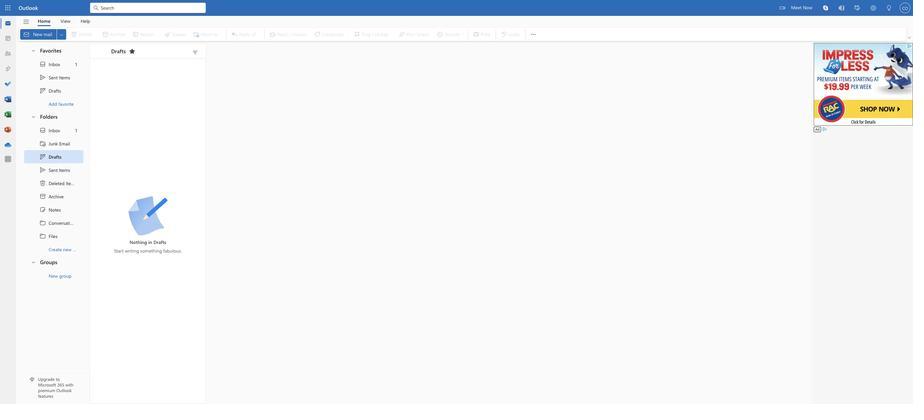 Task type: vqa. For each thing, say whether or not it's contained in the screenshot.
2nd the MB from the bottom of the Message list list box
no



Task type: describe. For each thing, give the bounding box(es) containing it.
 inside favorites tree
[[39, 74, 46, 81]]

create
[[49, 247, 62, 253]]

archive
[[49, 194, 64, 200]]


[[840, 5, 845, 11]]

 for favorites
[[31, 48, 36, 53]]

1 vertical spatial items
[[59, 167, 70, 173]]

more apps image
[[5, 156, 11, 163]]

2  tree item from the top
[[24, 230, 83, 243]]

 inbox for 
[[39, 61, 60, 68]]

 drafts inside tree
[[39, 154, 62, 160]]

features
[[38, 394, 53, 400]]

junk
[[49, 141, 58, 147]]

 files
[[39, 233, 58, 240]]

 button
[[57, 29, 66, 40]]

folders
[[40, 113, 58, 120]]

mail image
[[5, 20, 11, 27]]


[[856, 5, 861, 11]]


[[39, 140, 46, 147]]

files image
[[5, 66, 11, 73]]

word image
[[5, 96, 11, 103]]


[[39, 180, 46, 187]]

2  tree item from the top
[[24, 164, 83, 177]]

 button
[[819, 0, 834, 16]]

favorites tree item
[[24, 44, 83, 58]]

co image
[[901, 3, 911, 13]]


[[39, 193, 46, 200]]

 tree item
[[24, 203, 83, 217]]

microsoft
[[38, 383, 56, 388]]

nothing
[[130, 239, 147, 246]]

 for 1st  tree item
[[39, 87, 46, 94]]

 conversation history
[[39, 220, 91, 227]]

new inside  new mail
[[33, 31, 42, 37]]

drafts inside tree
[[49, 154, 62, 160]]

outlook inside upgrade to microsoft 365 with premium outlook features
[[56, 388, 72, 394]]

add favorite
[[49, 101, 74, 107]]

excel image
[[5, 112, 11, 118]]

 for folders
[[31, 114, 36, 119]]

help
[[81, 18, 90, 24]]


[[23, 18, 30, 25]]

groups
[[40, 259, 57, 266]]

 button
[[190, 48, 201, 57]]

outlook inside banner
[[19, 4, 38, 11]]

 for 
[[39, 127, 46, 134]]

new group
[[49, 273, 72, 279]]

 button
[[127, 46, 138, 57]]

writing
[[125, 248, 139, 254]]

favorites
[[40, 47, 61, 54]]

 for  conversation history
[[39, 220, 46, 227]]

with
[[65, 383, 73, 388]]


[[23, 31, 30, 38]]

people image
[[5, 51, 11, 57]]

sent inside tree
[[49, 167, 58, 173]]

sent inside favorites tree
[[49, 74, 58, 81]]

add
[[49, 101, 57, 107]]

drafts 
[[111, 48, 136, 55]]


[[93, 5, 99, 11]]

 button for groups
[[27, 256, 39, 269]]

drafts inside favorites tree
[[49, 88, 61, 94]]

upgrade to microsoft 365 with premium outlook features
[[38, 377, 73, 400]]

outlook banner
[[0, 0, 914, 17]]

email
[[59, 141, 70, 147]]

drafts inside the nothing in drafts start writing something fabulous.
[[154, 239, 166, 246]]

fabulous.
[[163, 248, 182, 254]]

to do image
[[5, 81, 11, 88]]

items inside favorites tree
[[59, 74, 70, 81]]

1  tree item from the top
[[24, 71, 83, 84]]

 inside popup button
[[59, 32, 64, 37]]

onedrive image
[[5, 142, 11, 149]]

2  from the top
[[39, 167, 46, 174]]

1  tree item from the top
[[24, 217, 91, 230]]

set your advertising preferences image
[[823, 127, 828, 132]]

calendar image
[[5, 35, 11, 42]]



Task type: locate. For each thing, give the bounding box(es) containing it.
0 vertical spatial 
[[39, 87, 46, 94]]

 tree item up the add
[[24, 84, 83, 97]]

2  tree item from the top
[[24, 124, 83, 137]]

drafts up add favorite tree item
[[49, 88, 61, 94]]

 down 
[[39, 220, 46, 227]]

0 vertical spatial  tree item
[[24, 84, 83, 97]]

create new folder
[[49, 247, 85, 253]]


[[39, 220, 46, 227], [39, 233, 46, 240]]

 right the mail
[[59, 32, 64, 37]]

Search for email, meetings, files and more. field
[[100, 4, 202, 11]]

 up add favorite tree item
[[39, 87, 46, 94]]

new
[[63, 247, 72, 253]]

 tree item
[[24, 58, 83, 71], [24, 124, 83, 137]]

2  from the top
[[39, 154, 46, 160]]

favorite
[[58, 101, 74, 107]]

 down "favorites"
[[39, 74, 46, 81]]

 down "favorites"
[[39, 61, 46, 68]]

1 up  tree item
[[75, 127, 77, 134]]

meet
[[792, 4, 802, 11]]

nothing in drafts start writing something fabulous.
[[114, 239, 182, 254]]

1 vertical spatial  sent items
[[39, 167, 70, 174]]

application
[[0, 0, 914, 405]]

 for first  tree item from the bottom of the application containing outlook
[[39, 154, 46, 160]]


[[887, 5, 893, 11]]

 tree item up add favorite tree item
[[24, 71, 83, 84]]

in
[[148, 239, 152, 246]]

1 vertical spatial 
[[39, 167, 46, 174]]

2  from the top
[[39, 127, 46, 134]]

tree inside application
[[24, 124, 91, 256]]

0 vertical spatial inbox
[[49, 61, 60, 67]]

 new mail
[[23, 31, 52, 38]]

1  inbox from the top
[[39, 61, 60, 68]]

 tree item for 
[[24, 124, 83, 137]]

1
[[75, 61, 77, 67], [75, 127, 77, 134]]

home button
[[33, 16, 55, 26]]

 drafts
[[39, 87, 61, 94], [39, 154, 62, 160]]

message list section
[[90, 42, 206, 404]]

now
[[804, 4, 813, 11]]

 tree item down "favorites"
[[24, 58, 83, 71]]

tree
[[24, 124, 91, 256]]

1  from the top
[[39, 220, 46, 227]]

2  sent items from the top
[[39, 167, 70, 174]]

1 vertical spatial  tree item
[[24, 164, 83, 177]]

sent up the add
[[49, 74, 58, 81]]

drafts
[[111, 48, 126, 54], [49, 88, 61, 94], [49, 154, 62, 160], [154, 239, 166, 246]]


[[59, 32, 64, 37], [31, 48, 36, 53], [31, 114, 36, 119], [31, 260, 36, 265]]

 button left folders
[[27, 111, 39, 123]]

left-rail-appbar navigation
[[1, 16, 15, 153]]

drafts right in
[[154, 239, 166, 246]]

1 sent from the top
[[49, 74, 58, 81]]

 down  new mail
[[31, 48, 36, 53]]

 tree item
[[24, 71, 83, 84], [24, 164, 83, 177]]


[[39, 74, 46, 81], [39, 167, 46, 174]]

inbox inside favorites tree
[[49, 61, 60, 67]]

1 vertical spatial  tree item
[[24, 124, 83, 137]]

0 vertical spatial sent
[[49, 74, 58, 81]]

0 vertical spatial  tree item
[[24, 58, 83, 71]]

0 vertical spatial outlook
[[19, 4, 38, 11]]

 down 
[[39, 154, 46, 160]]

mail
[[44, 31, 52, 37]]

start
[[114, 248, 124, 254]]

view
[[61, 18, 70, 24]]

1  from the top
[[39, 61, 46, 68]]

365
[[57, 383, 64, 388]]

outlook
[[19, 4, 38, 11], [56, 388, 72, 394]]

meet now
[[792, 4, 813, 11]]

 inbox up junk
[[39, 127, 60, 134]]

1  from the top
[[39, 74, 46, 81]]

new
[[33, 31, 42, 37], [49, 273, 58, 279]]

 button
[[20, 16, 33, 27]]


[[192, 49, 199, 56]]

 sent items inside tree
[[39, 167, 70, 174]]

1 inside favorites tree
[[75, 61, 77, 67]]

 sent items
[[39, 74, 70, 81], [39, 167, 70, 174]]

0 vertical spatial  tree item
[[24, 71, 83, 84]]

inbox for 
[[49, 61, 60, 67]]

1 vertical spatial 1
[[75, 127, 77, 134]]


[[781, 5, 786, 11]]

view button
[[56, 16, 75, 26]]

drafts heading
[[103, 44, 138, 59]]

powerpoint image
[[5, 127, 11, 133]]

 deleted items
[[39, 180, 77, 187]]

 button left groups
[[27, 256, 39, 269]]

1 vertical spatial  tree item
[[24, 150, 83, 164]]

1  from the top
[[39, 87, 46, 94]]

 inside the "favorites" tree item
[[31, 48, 36, 53]]

 button
[[850, 0, 866, 17]]

 search field
[[90, 0, 206, 15]]

0 vertical spatial  sent items
[[39, 74, 70, 81]]

1  tree item from the top
[[24, 58, 83, 71]]

outlook up 
[[19, 4, 38, 11]]

 button
[[882, 0, 898, 17]]

 left folders
[[31, 114, 36, 119]]

 up '' at the left top
[[39, 167, 46, 174]]

ad
[[816, 127, 820, 132]]

 button for folders
[[27, 111, 39, 123]]

new left the mail
[[33, 31, 42, 37]]

premium
[[38, 388, 55, 394]]

inbox for 
[[49, 127, 60, 134]]

 sent items up add favorite tree item
[[39, 74, 70, 81]]

 button
[[866, 0, 882, 17]]

1 vertical spatial inbox
[[49, 127, 60, 134]]

favorites tree
[[24, 42, 83, 111]]

new left group
[[49, 273, 58, 279]]


[[872, 5, 877, 11]]

1  sent items from the top
[[39, 74, 70, 81]]

add favorite tree item
[[24, 97, 83, 111]]

 left files
[[39, 233, 46, 240]]

 button
[[907, 34, 913, 41]]

 notes
[[39, 207, 61, 213]]

tab list containing home
[[33, 16, 95, 26]]

new inside tree item
[[49, 273, 58, 279]]

 tree item
[[24, 84, 83, 97], [24, 150, 83, 164]]

0 vertical spatial  button
[[27, 44, 39, 57]]

 drafts inside favorites tree
[[39, 87, 61, 94]]

 button
[[834, 0, 850, 17]]

1 for 
[[75, 61, 77, 67]]

0 vertical spatial 
[[39, 74, 46, 81]]

 button inside folders "tree item"
[[27, 111, 39, 123]]

 inside favorites tree
[[39, 87, 46, 94]]

2 1 from the top
[[75, 127, 77, 134]]

0 horizontal spatial new
[[33, 31, 42, 37]]

conversation
[[49, 220, 76, 226]]

 tree item down junk
[[24, 150, 83, 164]]

 tree item for 
[[24, 58, 83, 71]]

sent
[[49, 74, 58, 81], [49, 167, 58, 173]]

 tree item
[[24, 177, 83, 190]]

1 vertical spatial  button
[[27, 111, 39, 123]]

2 vertical spatial items
[[66, 180, 77, 187]]

1 vertical spatial  drafts
[[39, 154, 62, 160]]

inbox up  junk email at top
[[49, 127, 60, 134]]

inbox
[[49, 61, 60, 67], [49, 127, 60, 134]]

tree containing 
[[24, 124, 91, 256]]

0 vertical spatial new
[[33, 31, 42, 37]]


[[909, 36, 912, 39]]

groups tree item
[[24, 256, 83, 270]]


[[39, 61, 46, 68], [39, 127, 46, 134]]


[[39, 87, 46, 94], [39, 154, 46, 160]]

1 1 from the top
[[75, 61, 77, 67]]

1 vertical spatial  inbox
[[39, 127, 60, 134]]

2 inbox from the top
[[49, 127, 60, 134]]

1 vertical spatial outlook
[[56, 388, 72, 394]]

2  inbox from the top
[[39, 127, 60, 134]]

1 vertical spatial 
[[39, 154, 46, 160]]


[[531, 31, 537, 38]]

 inbox inside favorites tree
[[39, 61, 60, 68]]

1  drafts from the top
[[39, 87, 61, 94]]

 tree item
[[24, 190, 83, 203]]

application containing outlook
[[0, 0, 914, 405]]

1 horizontal spatial outlook
[[56, 388, 72, 394]]

to
[[56, 377, 60, 383]]

create new folder tree item
[[24, 243, 85, 256]]

items inside  deleted items
[[66, 180, 77, 187]]


[[39, 207, 46, 213]]

 button down  new mail
[[27, 44, 39, 57]]

1 horizontal spatial new
[[49, 273, 58, 279]]

 button for favorites
[[27, 44, 39, 57]]

group
[[59, 273, 72, 279]]

 sent items inside favorites tree
[[39, 74, 70, 81]]

files
[[49, 233, 58, 240]]

0 vertical spatial 1
[[75, 61, 77, 67]]

new group tree item
[[24, 270, 83, 283]]


[[129, 48, 136, 55]]

something
[[140, 248, 162, 254]]

history
[[77, 220, 91, 226]]

1 for 
[[75, 127, 77, 134]]

1 vertical spatial 
[[39, 233, 46, 240]]

0 vertical spatial items
[[59, 74, 70, 81]]

 tree item down notes
[[24, 217, 91, 230]]

2 vertical spatial  button
[[27, 256, 39, 269]]

 inside "groups" 'tree item'
[[31, 260, 36, 265]]

 button
[[27, 44, 39, 57], [27, 111, 39, 123], [27, 256, 39, 269]]

0 vertical spatial 
[[39, 61, 46, 68]]

drafts left  on the top left of the page
[[111, 48, 126, 54]]

tab list
[[33, 16, 95, 26]]

 inbox
[[39, 61, 60, 68], [39, 127, 60, 134]]

 tree item
[[24, 217, 91, 230], [24, 230, 83, 243]]

 tree item
[[24, 137, 83, 150]]

 sent items up  tree item
[[39, 167, 70, 174]]

 junk email
[[39, 140, 70, 147]]

 drafts down junk
[[39, 154, 62, 160]]

2  button from the top
[[27, 111, 39, 123]]

 button
[[527, 28, 540, 41]]

items up  deleted items
[[59, 167, 70, 173]]

inbox down the "favorites" tree item
[[49, 61, 60, 67]]

notes
[[49, 207, 61, 213]]

3  button from the top
[[27, 256, 39, 269]]

drafts down  junk email at top
[[49, 154, 62, 160]]

 button inside "groups" 'tree item'
[[27, 256, 39, 269]]

items up favorite
[[59, 74, 70, 81]]

 inside folders "tree item"
[[31, 114, 36, 119]]

folders tree item
[[24, 111, 83, 124]]

 inbox for 
[[39, 127, 60, 134]]

1 vertical spatial 
[[39, 127, 46, 134]]

 tree item up 'deleted'
[[24, 164, 83, 177]]


[[824, 5, 829, 11]]

deleted
[[49, 180, 65, 187]]

sent up  tree item
[[49, 167, 58, 173]]

drafts inside drafts 
[[111, 48, 126, 54]]

1 vertical spatial sent
[[49, 167, 58, 173]]

 for groups
[[31, 260, 36, 265]]

2  drafts from the top
[[39, 154, 62, 160]]

tags group
[[266, 28, 467, 41]]

folder
[[73, 247, 85, 253]]

 for 
[[39, 61, 46, 68]]

0 vertical spatial  drafts
[[39, 87, 61, 94]]

0 vertical spatial  inbox
[[39, 61, 60, 68]]

 inside tree
[[39, 154, 46, 160]]

1  button from the top
[[27, 44, 39, 57]]

upgrade
[[38, 377, 55, 383]]

1  tree item from the top
[[24, 84, 83, 97]]

help button
[[76, 16, 95, 26]]

 tree item up junk
[[24, 124, 83, 137]]

 left groups
[[31, 260, 36, 265]]

home
[[38, 18, 51, 24]]

0 vertical spatial 
[[39, 220, 46, 227]]

0 horizontal spatial outlook
[[19, 4, 38, 11]]

move & delete group
[[20, 28, 225, 41]]

 inbox down "favorites"
[[39, 61, 60, 68]]

 drafts up the add
[[39, 87, 61, 94]]

 inside favorites tree
[[39, 61, 46, 68]]

 button inside the "favorites" tree item
[[27, 44, 39, 57]]

 archive
[[39, 193, 64, 200]]

premium features image
[[30, 378, 34, 383]]

1 vertical spatial new
[[49, 273, 58, 279]]

2  tree item from the top
[[24, 150, 83, 164]]

 for  files
[[39, 233, 46, 240]]

outlook link
[[19, 0, 38, 16]]

2 sent from the top
[[49, 167, 58, 173]]

 tree item up the create
[[24, 230, 83, 243]]

1 down the "favorites" tree item
[[75, 61, 77, 67]]

2  from the top
[[39, 233, 46, 240]]

 up 
[[39, 127, 46, 134]]

outlook down to
[[56, 388, 72, 394]]

items
[[59, 74, 70, 81], [59, 167, 70, 173], [66, 180, 77, 187]]

1 inbox from the top
[[49, 61, 60, 67]]

items right 'deleted'
[[66, 180, 77, 187]]



